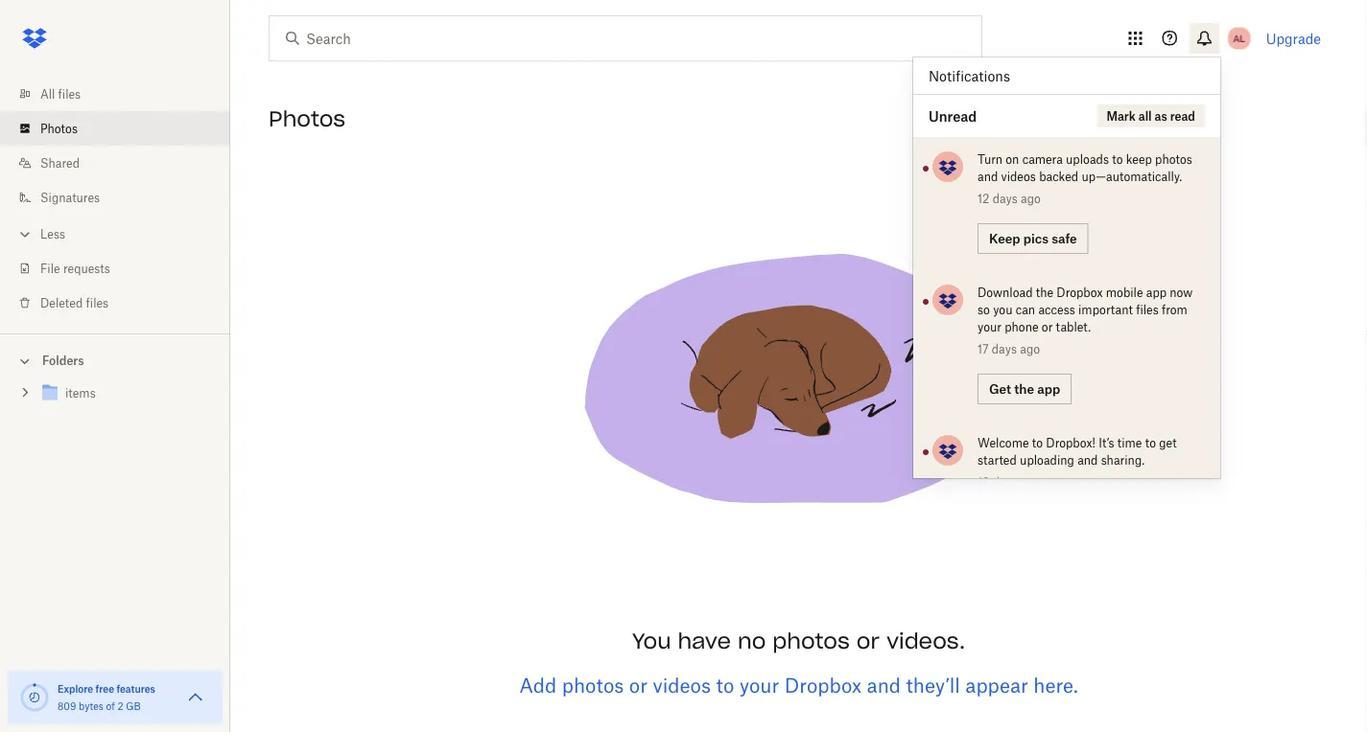 Task type: locate. For each thing, give the bounding box(es) containing it.
1 vertical spatial dropbox
[[785, 674, 862, 698]]

1 horizontal spatial dropbox
[[1057, 285, 1103, 300]]

videos
[[1001, 169, 1036, 184], [653, 674, 711, 698]]

quota usage element
[[19, 683, 50, 714]]

1 vertical spatial app
[[1037, 382, 1060, 397]]

turn on camera uploads to keep photos and videos backed up—automatically. button
[[978, 151, 1201, 185]]

photos up add photos or videos to your dropbox and they'll appear here.
[[773, 628, 850, 655]]

1 vertical spatial ago
[[1020, 342, 1040, 356]]

ago down backed
[[1021, 191, 1041, 206]]

0 vertical spatial videos
[[1001, 169, 1036, 184]]

list
[[0, 65, 230, 334]]

or down 'access'
[[1042, 320, 1053, 334]]

0 vertical spatial days
[[993, 191, 1018, 206]]

2 vertical spatial photos
[[562, 674, 624, 698]]

your down so
[[978, 320, 1002, 334]]

shared
[[40, 156, 80, 170]]

0 vertical spatial and
[[978, 169, 998, 184]]

0 horizontal spatial and
[[867, 674, 901, 698]]

files right the deleted
[[86, 296, 109, 310]]

0 horizontal spatial your
[[739, 674, 779, 698]]

read
[[1170, 109, 1195, 123]]

the up 'access'
[[1036, 285, 1053, 300]]

809
[[58, 701, 76, 713]]

0 horizontal spatial app
[[1037, 382, 1060, 397]]

files left from
[[1136, 303, 1159, 317]]

1 horizontal spatial or
[[856, 628, 880, 655]]

to
[[1112, 152, 1123, 166], [1032, 436, 1043, 450], [1145, 436, 1156, 450], [716, 674, 734, 698]]

all
[[1139, 109, 1152, 123]]

and down turn
[[978, 169, 998, 184]]

days inside welcome to dropbox! it's time to get started uploading and sharing. 18 days ago
[[993, 475, 1018, 490]]

app left now
[[1146, 285, 1167, 300]]

the inside button
[[1014, 382, 1034, 397]]

0 horizontal spatial photos
[[562, 674, 624, 698]]

turn on camera uploads to keep photos and videos backed up—automatically. 12 days ago
[[978, 152, 1192, 206]]

keep pics safe button
[[978, 224, 1089, 254]]

photos
[[269, 106, 345, 132], [40, 121, 78, 136]]

keep
[[989, 231, 1020, 247]]

1 vertical spatial or
[[856, 628, 880, 655]]

to down the have
[[716, 674, 734, 698]]

dropbox down you have no photos or videos.
[[785, 674, 862, 698]]

your down the no
[[739, 674, 779, 698]]

0 horizontal spatial or
[[629, 674, 648, 698]]

dropbox!
[[1046, 436, 1096, 450]]

0 vertical spatial ago
[[1021, 191, 1041, 206]]

get
[[989, 382, 1011, 397]]

and for turn on camera uploads to keep photos and videos backed up—automatically. 12 days ago
[[978, 169, 998, 184]]

the inside download the dropbox mobile app now so you can access important files from your phone or tablet. 17 days ago
[[1036, 285, 1053, 300]]

0 horizontal spatial photos
[[40, 121, 78, 136]]

they'll
[[906, 674, 960, 698]]

0 vertical spatial dropbox
[[1057, 285, 1103, 300]]

mark all as read
[[1107, 109, 1195, 123]]

0 horizontal spatial dropbox
[[785, 674, 862, 698]]

mobile
[[1106, 285, 1143, 300]]

days
[[993, 191, 1018, 206], [992, 342, 1017, 356], [993, 475, 1018, 490]]

get the app
[[989, 382, 1060, 397]]

photos inside list item
[[40, 121, 78, 136]]

1 horizontal spatial videos
[[1001, 169, 1036, 184]]

ago inside welcome to dropbox! it's time to get started uploading and sharing. 18 days ago
[[1021, 475, 1041, 490]]

all
[[40, 87, 55, 101]]

2 vertical spatial days
[[993, 475, 1018, 490]]

welcome
[[978, 436, 1029, 450]]

to left keep
[[1112, 152, 1123, 166]]

safe
[[1052, 231, 1077, 247]]

dropbox
[[1057, 285, 1103, 300], [785, 674, 862, 698]]

files right all
[[58, 87, 81, 101]]

2 horizontal spatial and
[[1078, 453, 1098, 468]]

1 vertical spatial your
[[739, 674, 779, 698]]

signatures
[[40, 190, 100, 205]]

and inside turn on camera uploads to keep photos and videos backed up—automatically. 12 days ago
[[978, 169, 998, 184]]

days inside download the dropbox mobile app now so you can access important files from your phone or tablet. 17 days ago
[[992, 342, 1017, 356]]

1 horizontal spatial your
[[978, 320, 1002, 334]]

files inside download the dropbox mobile app now so you can access important files from your phone or tablet. 17 days ago
[[1136, 303, 1159, 317]]

files for deleted files
[[86, 296, 109, 310]]

the
[[1036, 285, 1053, 300], [1014, 382, 1034, 397]]

it's
[[1099, 436, 1114, 450]]

mark all as read button
[[1097, 105, 1205, 128]]

18
[[978, 475, 990, 490]]

and left the they'll
[[867, 674, 901, 698]]

photos right keep
[[1155, 152, 1192, 166]]

keep pics safe
[[989, 231, 1077, 247]]

days right "12"
[[993, 191, 1018, 206]]

get the app button
[[978, 374, 1072, 405]]

app right get in the right of the page
[[1037, 382, 1060, 397]]

files for all files
[[58, 87, 81, 101]]

folders
[[42, 354, 84, 368]]

you
[[632, 628, 671, 655]]

welcome to dropbox! it's time to get started uploading and sharing. button
[[978, 435, 1201, 469]]

0 vertical spatial or
[[1042, 320, 1053, 334]]

0 vertical spatial the
[[1036, 285, 1053, 300]]

0 horizontal spatial the
[[1014, 382, 1034, 397]]

explore
[[58, 684, 93, 696]]

app inside download the dropbox mobile app now so you can access important files from your phone or tablet. 17 days ago
[[1146, 285, 1167, 300]]

videos down on
[[1001, 169, 1036, 184]]

and down the dropbox!
[[1078, 453, 1098, 468]]

ago
[[1021, 191, 1041, 206], [1020, 342, 1040, 356], [1021, 475, 1041, 490]]

of
[[106, 701, 115, 713]]

dropbox image
[[15, 19, 54, 58]]

0 vertical spatial app
[[1146, 285, 1167, 300]]

2 vertical spatial ago
[[1021, 475, 1041, 490]]

photos
[[1155, 152, 1192, 166], [773, 628, 850, 655], [562, 674, 624, 698]]

photos inside turn on camera uploads to keep photos and videos backed up—automatically. 12 days ago
[[1155, 152, 1192, 166]]

ago down the uploading
[[1021, 475, 1041, 490]]

0 horizontal spatial files
[[58, 87, 81, 101]]

1 vertical spatial videos
[[653, 674, 711, 698]]

mark
[[1107, 109, 1136, 123]]

the for download
[[1036, 285, 1053, 300]]

add photos or videos to your dropbox and they'll appear here. link
[[519, 674, 1078, 698]]

pics
[[1023, 231, 1049, 247]]

welcome to dropbox! it's time to get started uploading and sharing. 18 days ago
[[978, 436, 1177, 490]]

so
[[978, 303, 990, 317]]

0 vertical spatial your
[[978, 320, 1002, 334]]

your inside download the dropbox mobile app now so you can access important files from your phone or tablet. 17 days ago
[[978, 320, 1002, 334]]

videos down the have
[[653, 674, 711, 698]]

days inside turn on camera uploads to keep photos and videos backed up—automatically. 12 days ago
[[993, 191, 1018, 206]]

2 horizontal spatial files
[[1136, 303, 1159, 317]]

ago down phone
[[1020, 342, 1040, 356]]

add
[[519, 674, 557, 698]]

all files link
[[15, 77, 230, 111]]

0 vertical spatial photos
[[1155, 152, 1192, 166]]

app
[[1146, 285, 1167, 300], [1037, 382, 1060, 397]]

on
[[1006, 152, 1019, 166]]

from
[[1162, 303, 1188, 317]]

or
[[1042, 320, 1053, 334], [856, 628, 880, 655], [629, 674, 648, 698]]

sleeping dog on a purple cushion. image
[[559, 146, 1039, 626]]

1 horizontal spatial photos
[[773, 628, 850, 655]]

photos right add
[[562, 674, 624, 698]]

ago inside download the dropbox mobile app now so you can access important files from your phone or tablet. 17 days ago
[[1020, 342, 1040, 356]]

bytes
[[79, 701, 103, 713]]

2
[[117, 701, 123, 713]]

2 horizontal spatial or
[[1042, 320, 1053, 334]]

ago for to
[[1021, 475, 1041, 490]]

the right get in the right of the page
[[1014, 382, 1034, 397]]

days right 17
[[992, 342, 1017, 356]]

videos inside turn on camera uploads to keep photos and videos backed up—automatically. 12 days ago
[[1001, 169, 1036, 184]]

gb
[[126, 701, 141, 713]]

sharing.
[[1101, 453, 1145, 468]]

1 horizontal spatial photos
[[269, 106, 345, 132]]

1 horizontal spatial and
[[978, 169, 998, 184]]

1 vertical spatial and
[[1078, 453, 1098, 468]]

to inside turn on camera uploads to keep photos and videos backed up—automatically. 12 days ago
[[1112, 152, 1123, 166]]

camera
[[1022, 152, 1063, 166]]

1 vertical spatial days
[[992, 342, 1017, 356]]

have
[[678, 628, 731, 655]]

1 horizontal spatial app
[[1146, 285, 1167, 300]]

files inside 'link'
[[86, 296, 109, 310]]

your
[[978, 320, 1002, 334], [739, 674, 779, 698]]

1 horizontal spatial the
[[1036, 285, 1053, 300]]

up—automatically.
[[1082, 169, 1182, 184]]

or left videos.
[[856, 628, 880, 655]]

phone
[[1005, 320, 1039, 334]]

1 horizontal spatial files
[[86, 296, 109, 310]]

2 vertical spatial or
[[629, 674, 648, 698]]

and
[[978, 169, 998, 184], [1078, 453, 1098, 468], [867, 674, 901, 698]]

1 vertical spatial the
[[1014, 382, 1034, 397]]

2 horizontal spatial photos
[[1155, 152, 1192, 166]]

dropbox up 'access'
[[1057, 285, 1103, 300]]

ago inside turn on camera uploads to keep photos and videos backed up—automatically. 12 days ago
[[1021, 191, 1041, 206]]

or down the you
[[629, 674, 648, 698]]

days right 18
[[993, 475, 1018, 490]]

2 vertical spatial and
[[867, 674, 901, 698]]



Task type: describe. For each thing, give the bounding box(es) containing it.
file requests
[[40, 261, 110, 276]]

photos link
[[15, 111, 230, 146]]

add photos or videos to your dropbox and they'll appear here.
[[519, 674, 1078, 698]]

you have no photos or videos.
[[632, 628, 965, 655]]

started
[[978, 453, 1017, 468]]

tablet.
[[1056, 320, 1091, 334]]

upgrade link
[[1266, 30, 1321, 47]]

all files
[[40, 87, 81, 101]]

12
[[978, 191, 990, 206]]

deleted files link
[[15, 286, 230, 320]]

the for get
[[1014, 382, 1034, 397]]

backed
[[1039, 169, 1078, 184]]

requests
[[63, 261, 110, 276]]

access
[[1038, 303, 1075, 317]]

0 horizontal spatial videos
[[653, 674, 711, 698]]

uploading
[[1020, 453, 1074, 468]]

signatures link
[[15, 180, 230, 215]]

less
[[40, 227, 65, 241]]

no
[[738, 628, 766, 655]]

1 vertical spatial photos
[[773, 628, 850, 655]]

less image
[[15, 225, 35, 244]]

turn
[[978, 152, 1003, 166]]

file requests link
[[15, 251, 230, 286]]

time
[[1117, 436, 1142, 450]]

get
[[1159, 436, 1177, 450]]

upgrade
[[1266, 30, 1321, 47]]

download
[[978, 285, 1033, 300]]

explore free features 809 bytes of 2 gb
[[58, 684, 155, 713]]

17
[[978, 342, 989, 356]]

now
[[1170, 285, 1193, 300]]

app inside button
[[1037, 382, 1060, 397]]

or inside download the dropbox mobile app now so you can access important files from your phone or tablet. 17 days ago
[[1042, 320, 1053, 334]]

deleted
[[40, 296, 83, 310]]

file
[[40, 261, 60, 276]]

keep
[[1126, 152, 1152, 166]]

download the dropbox mobile app now so you can access important files from your phone or tablet. 17 days ago
[[978, 285, 1193, 356]]

free
[[96, 684, 114, 696]]

shared link
[[15, 146, 230, 180]]

photos list item
[[0, 111, 230, 146]]

you
[[993, 303, 1013, 317]]

features
[[116, 684, 155, 696]]

and inside welcome to dropbox! it's time to get started uploading and sharing. 18 days ago
[[1078, 453, 1098, 468]]

here.
[[1034, 674, 1078, 698]]

folders button
[[0, 346, 230, 375]]

to left get
[[1145, 436, 1156, 450]]

download the dropbox mobile app now so you can access important files from your phone or tablet. button
[[978, 284, 1201, 336]]

days for welcome to dropbox! it's time to get started uploading and sharing. 18 days ago
[[993, 475, 1018, 490]]

as
[[1155, 109, 1167, 123]]

and for add photos or videos to your dropbox and they'll appear here.
[[867, 674, 901, 698]]

list containing all files
[[0, 65, 230, 334]]

deleted files
[[40, 296, 109, 310]]

dropbox inside download the dropbox mobile app now so you can access important files from your phone or tablet. 17 days ago
[[1057, 285, 1103, 300]]

uploads
[[1066, 152, 1109, 166]]

important
[[1078, 303, 1133, 317]]

to up the uploading
[[1032, 436, 1043, 450]]

unread
[[929, 108, 977, 124]]

notifications
[[929, 68, 1010, 84]]

appear
[[965, 674, 1028, 698]]

ago for on
[[1021, 191, 1041, 206]]

videos.
[[886, 628, 965, 655]]

can
[[1016, 303, 1035, 317]]

days for turn on camera uploads to keep photos and videos backed up—automatically. 12 days ago
[[993, 191, 1018, 206]]



Task type: vqa. For each thing, say whether or not it's contained in the screenshot.
APP
yes



